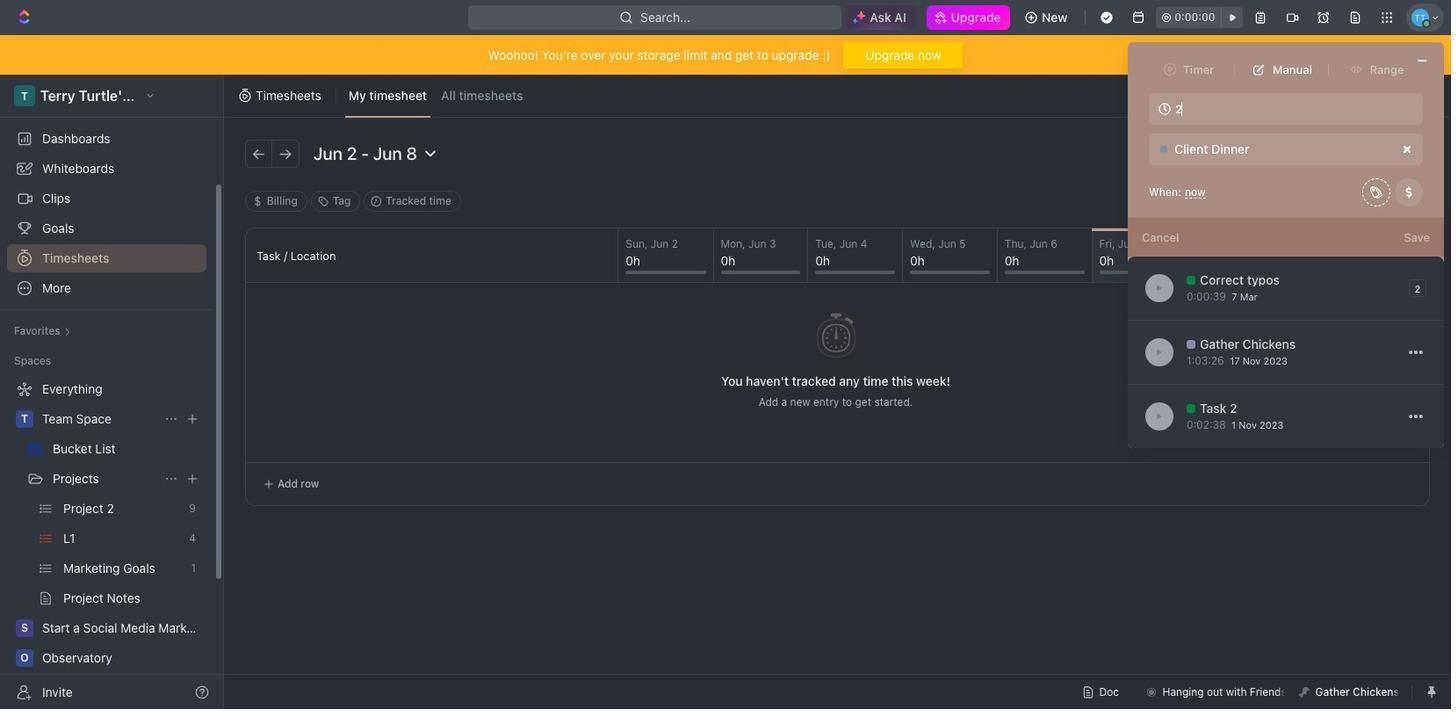 Task type: describe. For each thing, give the bounding box(es) containing it.
Enter time e.g. 3 hours 20 mins text field
[[1149, 93, 1423, 125]]

start a social media marketing agency, , element
[[16, 619, 33, 637]]

drumstick bite image
[[1300, 687, 1311, 697]]

team space, , element
[[16, 410, 33, 428]]

sidebar navigation
[[0, 75, 228, 709]]



Task type: vqa. For each thing, say whether or not it's contained in the screenshot.
Enter time e.g. 3 hours 20 mins text field
yes



Task type: locate. For each thing, give the bounding box(es) containing it.
tree inside sidebar navigation
[[7, 375, 206, 709]]

tab list
[[345, 75, 527, 118]]

observatory, , element
[[16, 649, 33, 667]]

terry turtle's workspace, , element
[[14, 85, 35, 106]]

tree
[[7, 375, 206, 709]]



